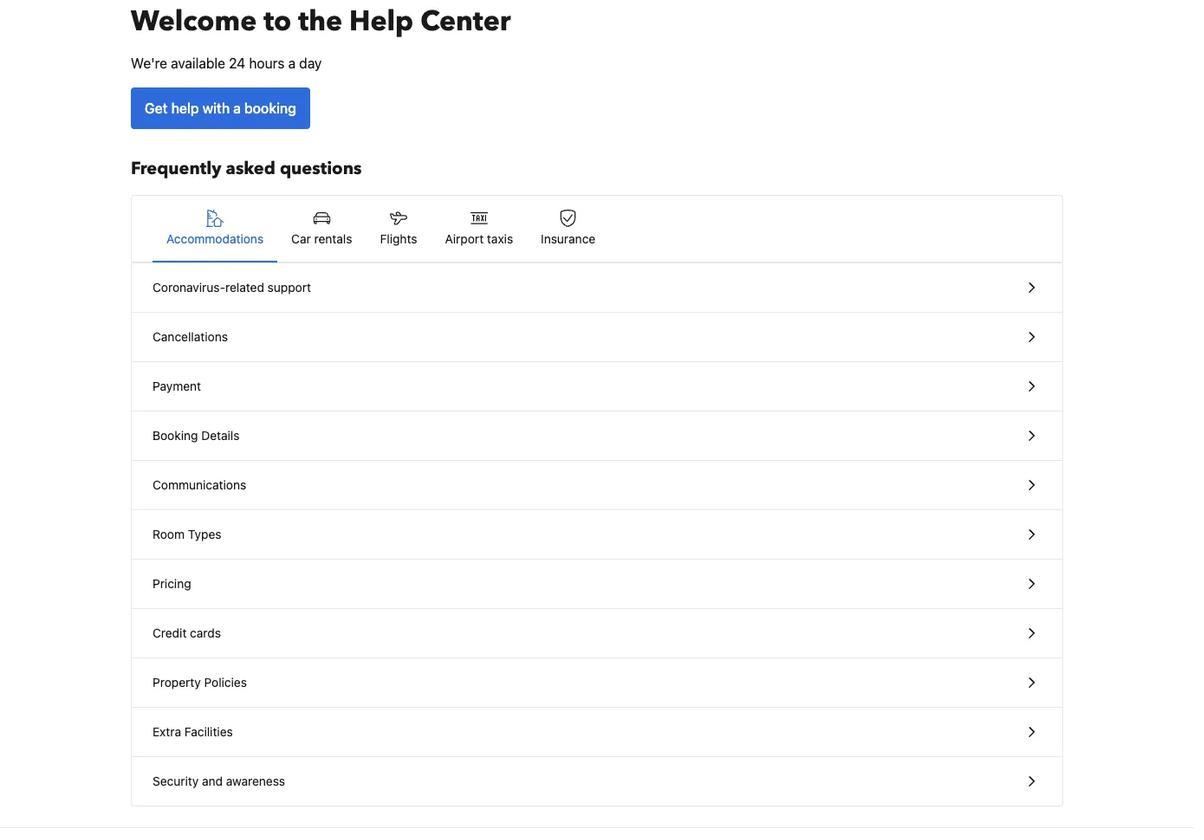 Task type: locate. For each thing, give the bounding box(es) containing it.
taxis
[[487, 232, 513, 246]]

policies
[[204, 676, 247, 690]]

security and awareness button
[[132, 758, 1063, 806]]

questions
[[280, 157, 362, 181]]

awareness
[[226, 775, 285, 789]]

communications
[[153, 478, 246, 493]]

airport taxis
[[445, 232, 513, 246]]

0 horizontal spatial a
[[233, 100, 241, 117]]

a left day
[[288, 55, 296, 72]]

pricing button
[[132, 560, 1063, 610]]

0 vertical spatial a
[[288, 55, 296, 72]]

extra
[[153, 725, 181, 740]]

payment
[[153, 379, 201, 394]]

1 vertical spatial a
[[233, 100, 241, 117]]

facilities
[[185, 725, 233, 740]]

booking details
[[153, 429, 240, 443]]

insurance
[[541, 232, 596, 246]]

a right the with
[[233, 100, 241, 117]]

car rentals
[[291, 232, 352, 246]]

types
[[188, 528, 222, 542]]

car rentals button
[[278, 196, 366, 262]]

coronavirus-
[[153, 281, 225, 295]]

support
[[268, 281, 311, 295]]

rentals
[[314, 232, 352, 246]]

room types button
[[132, 511, 1063, 560]]

center
[[421, 3, 511, 40]]

welcome
[[131, 3, 257, 40]]

coronavirus-related support
[[153, 281, 311, 295]]

communications button
[[132, 461, 1063, 511]]

a
[[288, 55, 296, 72], [233, 100, 241, 117]]

we're
[[131, 55, 167, 72]]

day
[[299, 55, 322, 72]]

tab list containing accommodations
[[132, 196, 1063, 264]]

asked
[[226, 157, 276, 181]]

we're available 24 hours a day
[[131, 55, 322, 72]]

with
[[203, 100, 230, 117]]

booking details button
[[132, 412, 1063, 461]]

room
[[153, 528, 185, 542]]

hours
[[249, 55, 285, 72]]

and
[[202, 775, 223, 789]]

extra facilities
[[153, 725, 233, 740]]

property policies
[[153, 676, 247, 690]]

accommodations button
[[153, 196, 278, 262]]

tab list
[[132, 196, 1063, 264]]

get
[[145, 100, 168, 117]]

details
[[201, 429, 240, 443]]

flights
[[380, 232, 417, 246]]



Task type: vqa. For each thing, say whether or not it's contained in the screenshot.
Will I have to pay for anything when I pick up my car? button
no



Task type: describe. For each thing, give the bounding box(es) containing it.
airport taxis button
[[431, 196, 527, 262]]

related
[[225, 281, 264, 295]]

frequently asked questions
[[131, 157, 362, 181]]

cards
[[190, 626, 221, 641]]

flights button
[[366, 196, 431, 262]]

to
[[264, 3, 292, 40]]

credit
[[153, 626, 187, 641]]

pricing
[[153, 577, 191, 591]]

a inside get help with a booking "button"
[[233, 100, 241, 117]]

property policies button
[[132, 659, 1063, 708]]

room types
[[153, 528, 222, 542]]

frequently
[[131, 157, 222, 181]]

welcome to the help center
[[131, 3, 511, 40]]

security and awareness
[[153, 775, 285, 789]]

cancellations
[[153, 330, 228, 344]]

cancellations button
[[132, 313, 1063, 362]]

accommodations
[[166, 232, 264, 246]]

property
[[153, 676, 201, 690]]

coronavirus-related support button
[[132, 264, 1063, 313]]

24
[[229, 55, 246, 72]]

booking
[[153, 429, 198, 443]]

help
[[350, 3, 414, 40]]

get help with a booking
[[145, 100, 296, 117]]

help
[[171, 100, 199, 117]]

get help with a booking button
[[131, 88, 310, 129]]

credit cards button
[[132, 610, 1063, 659]]

credit cards
[[153, 626, 221, 641]]

payment button
[[132, 362, 1063, 412]]

booking
[[244, 100, 296, 117]]

1 horizontal spatial a
[[288, 55, 296, 72]]

extra facilities button
[[132, 708, 1063, 758]]

airport
[[445, 232, 484, 246]]

the
[[299, 3, 343, 40]]

insurance button
[[527, 196, 610, 262]]

available
[[171, 55, 225, 72]]

security
[[153, 775, 199, 789]]

car
[[291, 232, 311, 246]]



